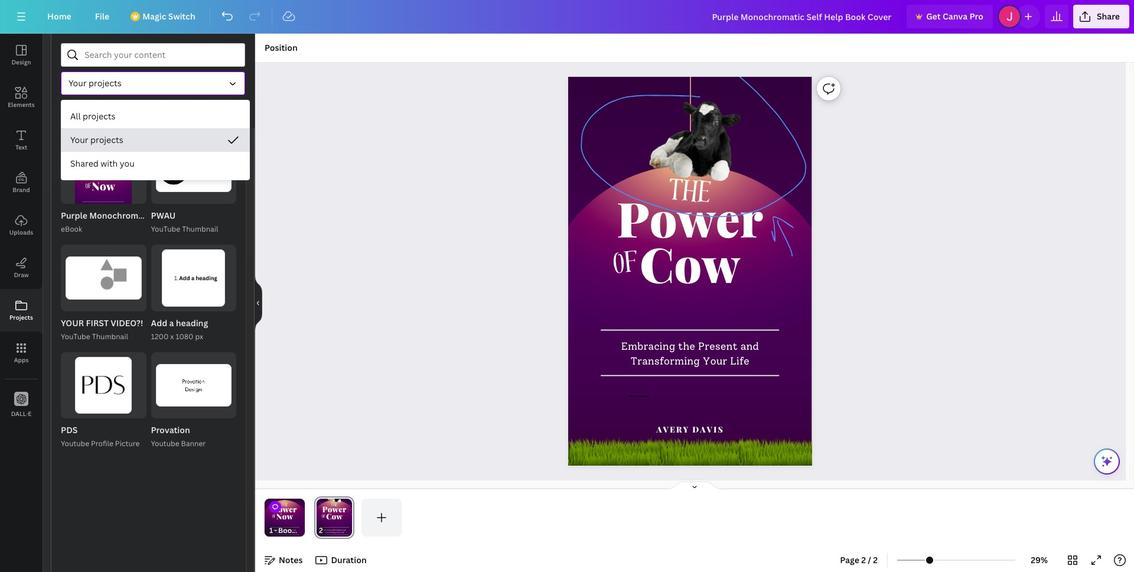Task type: vqa. For each thing, say whether or not it's contained in the screenshot.
AKK1,
no



Task type: describe. For each thing, give the bounding box(es) containing it.
home
[[47, 11, 71, 22]]

switch
[[168, 11, 195, 22]]

power cow
[[617, 186, 764, 295]]

heading
[[176, 317, 208, 328]]

position
[[265, 42, 298, 53]]

pds group
[[61, 352, 146, 450]]

uploads
[[9, 228, 33, 236]]

magic
[[143, 11, 166, 22]]

text
[[15, 143, 27, 151]]

duration button
[[312, 551, 372, 570]]

pds youtube profile picture
[[61, 424, 140, 449]]

text button
[[0, 119, 43, 161]]

select ownership filter list box
[[61, 105, 250, 176]]

brand
[[13, 186, 30, 194]]

purple monochromatic self help book cover group
[[61, 138, 146, 235]]

cow
[[640, 231, 741, 295]]

designs
[[103, 110, 134, 121]]

1 of 2 inside the add a heading 'group'
[[214, 300, 231, 308]]

1 of 2 inside purple monochromatic self help book cover group
[[124, 192, 140, 201]]

group for pds
[[61, 352, 146, 419]]

first
[[86, 317, 109, 328]]

1 horizontal spatial life
[[731, 355, 750, 367]]

29% button
[[1021, 551, 1059, 570]]

get canva pro button
[[907, 5, 993, 28]]

avery
[[657, 424, 690, 435]]

uploads button
[[0, 204, 43, 246]]

your first video?! youtube thumbnail
[[61, 317, 143, 341]]

1 inside purple monochromatic self help book cover group
[[124, 192, 127, 201]]

0 vertical spatial embracing the present and transforming your life
[[622, 340, 760, 367]]

get
[[927, 11, 941, 22]]

side panel tab list
[[0, 34, 43, 426]]

brand button
[[0, 161, 43, 204]]

page 2 image
[[314, 499, 355, 537]]

provation youtube banner
[[151, 424, 206, 449]]

/
[[868, 554, 872, 566]]

your projects button
[[61, 128, 250, 152]]

get canva pro
[[927, 11, 984, 22]]

1 horizontal spatial transforming
[[631, 355, 701, 367]]

2 inside purple monochromatic self help book cover group
[[137, 192, 140, 201]]

hide image
[[255, 275, 262, 331]]

apps
[[14, 356, 29, 364]]

29%
[[1031, 554, 1049, 566]]

power now
[[273, 504, 297, 522]]

now
[[277, 511, 293, 522]]

position button
[[260, 38, 302, 57]]

group for provation
[[151, 352, 236, 419]]

elements
[[8, 100, 35, 109]]

1 vertical spatial transforming
[[275, 532, 287, 534]]

add a heading group
[[151, 245, 236, 343]]

of the
[[272, 501, 289, 521]]

share
[[1098, 11, 1121, 22]]

shared
[[70, 158, 99, 169]]

notes
[[279, 554, 303, 566]]

0 horizontal spatial embracing the present and transforming your life
[[274, 529, 296, 534]]

1200
[[151, 331, 169, 341]]

your
[[61, 317, 84, 328]]

all for all
[[71, 110, 82, 121]]

ebook
[[61, 224, 82, 234]]

1 of 2 group for the add a heading 'group'
[[151, 245, 236, 311]]

power for cow
[[617, 186, 764, 250]]

add
[[151, 317, 167, 328]]

pro
[[970, 11, 984, 22]]

thumbnail inside pwau youtube thumbnail
[[182, 224, 218, 234]]

design
[[11, 58, 31, 66]]

design button
[[0, 34, 43, 76]]

home link
[[38, 5, 81, 28]]

pwau youtube thumbnail
[[151, 210, 218, 234]]

profile
[[91, 439, 113, 449]]

all button
[[61, 105, 92, 127]]

shared with you
[[70, 158, 135, 169]]

0 horizontal spatial embracing
[[274, 529, 282, 531]]

youtube for pds
[[61, 439, 89, 449]]

pwau
[[151, 210, 176, 221]]

0 vertical spatial embracing
[[622, 340, 676, 353]]

you
[[120, 158, 135, 169]]

projects for your projects button
[[89, 77, 122, 89]]

youtube for provation
[[151, 439, 179, 449]]

page 2 / 2 button
[[836, 551, 883, 570]]

your first video?! group
[[61, 245, 146, 343]]



Task type: locate. For each thing, give the bounding box(es) containing it.
thumbnail
[[182, 224, 218, 234], [92, 331, 128, 341]]

0 horizontal spatial 1 of 2 group
[[61, 138, 146, 233]]

0 horizontal spatial transforming
[[275, 532, 287, 534]]

2 left /
[[862, 554, 866, 566]]

Page title text field
[[328, 525, 333, 537]]

youtube down the pwau at the top left of the page
[[151, 224, 180, 234]]

page
[[841, 554, 860, 566]]

1 vertical spatial embracing
[[274, 529, 282, 531]]

1 of 2 group
[[61, 138, 146, 233], [151, 245, 236, 311]]

youtube
[[61, 439, 89, 449], [151, 439, 179, 449]]

youtube inside pds youtube profile picture
[[61, 439, 89, 449]]

1 vertical spatial projects
[[83, 111, 116, 122]]

transforming up display
[[631, 355, 701, 367]]

1 vertical spatial thumbnail
[[92, 331, 128, 341]]

your projects
[[69, 77, 122, 89], [70, 134, 123, 145]]

2 youtube from the left
[[151, 439, 179, 449]]

1 horizontal spatial 1 of 2
[[214, 300, 231, 308]]

1 vertical spatial present
[[286, 529, 293, 531]]

1 vertical spatial and
[[293, 529, 296, 531]]

Design title text field
[[703, 5, 903, 28]]

1
[[124, 192, 127, 201], [214, 300, 217, 308]]

1 horizontal spatial youtube
[[151, 224, 180, 234]]

embracing up display
[[622, 340, 676, 353]]

main menu bar
[[0, 0, 1135, 34]]

youtube
[[151, 224, 180, 234], [61, 331, 90, 341]]

youtube down your
[[61, 331, 90, 341]]

0 vertical spatial 1
[[124, 192, 127, 201]]

0 vertical spatial and
[[741, 340, 760, 353]]

1 of 2 left the hide image
[[214, 300, 231, 308]]

all projects button
[[61, 105, 250, 128]]

1 of 2
[[124, 192, 140, 201], [214, 300, 231, 308]]

of inside purple monochromatic self help book cover group
[[129, 192, 135, 201]]

canva assistant image
[[1101, 455, 1115, 469]]

1 inside the add a heading 'group'
[[214, 300, 217, 308]]

all left designs
[[71, 110, 82, 121]]

2
[[137, 192, 140, 201], [227, 300, 231, 308], [862, 554, 866, 566], [874, 554, 878, 566]]

0 horizontal spatial thumbnail
[[92, 331, 128, 341]]

0 vertical spatial power
[[617, 186, 764, 250]]

your projects down the all projects
[[70, 134, 123, 145]]

youtube inside provation youtube banner
[[151, 439, 179, 449]]

1 down you in the left of the page
[[124, 192, 127, 201]]

hide pages image
[[667, 481, 723, 491]]

group down px
[[151, 352, 236, 419]]

magic switch
[[143, 11, 195, 22]]

0 vertical spatial projects
[[89, 77, 122, 89]]

present
[[699, 340, 738, 353], [286, 529, 293, 531]]

youtube down the provation
[[151, 439, 179, 449]]

power
[[617, 186, 764, 250], [273, 504, 297, 514]]

projects
[[89, 77, 122, 89], [83, 111, 116, 122], [90, 134, 123, 145]]

your projects option
[[61, 128, 250, 152]]

2 right /
[[874, 554, 878, 566]]

0 horizontal spatial present
[[286, 529, 293, 531]]

magic switch button
[[124, 5, 205, 28]]

1 vertical spatial your projects
[[70, 134, 123, 145]]

0 vertical spatial 1 of 2 group
[[61, 138, 146, 233]]

0 horizontal spatial 1 of 2
[[124, 192, 140, 201]]

display
[[641, 394, 650, 398]]

page 2 / 2
[[841, 554, 878, 566]]

0 vertical spatial transforming
[[631, 355, 701, 367]]

group up first
[[61, 245, 146, 311]]

youtube inside pwau youtube thumbnail
[[151, 224, 180, 234]]

dall·e button
[[0, 384, 43, 426]]

youtube down 'pds'
[[61, 439, 89, 449]]

dm serif display
[[630, 394, 650, 398]]

1 horizontal spatial 1 of 2 group
[[151, 245, 236, 311]]

2 down 'shared with you' button
[[137, 192, 140, 201]]

1080
[[176, 331, 194, 341]]

0 vertical spatial thumbnail
[[182, 224, 218, 234]]

1 vertical spatial 1
[[214, 300, 217, 308]]

elements button
[[0, 76, 43, 119]]

file button
[[86, 5, 119, 28]]

shared with you option
[[61, 152, 250, 176]]

of
[[129, 192, 135, 201], [612, 240, 641, 291], [219, 300, 225, 308], [272, 513, 277, 521]]

0 horizontal spatial life
[[292, 532, 295, 534]]

apps button
[[0, 332, 43, 374]]

Search your content search field
[[85, 44, 238, 66]]

embracing down now
[[274, 529, 282, 531]]

2 vertical spatial projects
[[90, 134, 123, 145]]

file
[[95, 11, 109, 22]]

projects button
[[0, 289, 43, 332]]

provation
[[151, 424, 190, 436]]

designs button
[[92, 105, 145, 127]]

0 vertical spatial life
[[731, 355, 750, 367]]

0 vertical spatial youtube
[[151, 224, 180, 234]]

0 horizontal spatial power
[[273, 504, 297, 514]]

transforming
[[631, 355, 701, 367], [275, 532, 287, 534]]

your projects inside button
[[69, 77, 122, 89]]

all projects
[[70, 111, 116, 122]]

1 horizontal spatial youtube
[[151, 439, 179, 449]]

1 youtube from the left
[[61, 439, 89, 449]]

embracing the present and transforming your life
[[622, 340, 760, 367], [274, 529, 296, 534]]

power for now
[[273, 504, 297, 514]]

1 vertical spatial 1 of 2
[[214, 300, 231, 308]]

provation group
[[151, 352, 236, 450]]

embracing
[[622, 340, 676, 353], [274, 529, 282, 531]]

0 vertical spatial present
[[699, 340, 738, 353]]

your inside button
[[70, 134, 88, 145]]

2 left the hide image
[[227, 300, 231, 308]]

1 horizontal spatial embracing the present and transforming your life
[[622, 340, 760, 367]]

your
[[69, 77, 87, 89], [70, 134, 88, 145], [703, 355, 728, 367], [287, 532, 291, 534]]

projects
[[9, 313, 33, 322]]

projects inside button
[[90, 134, 123, 145]]

all for all projects
[[70, 111, 81, 122]]

all inside button
[[71, 110, 82, 121]]

transforming down now
[[275, 532, 287, 534]]

1 of 2 down you in the left of the page
[[124, 192, 140, 201]]

all left designs "button"
[[70, 111, 81, 122]]

group up pds youtube profile picture
[[61, 352, 146, 419]]

avery davis
[[657, 424, 725, 435]]

thumbnail inside your first video?! youtube thumbnail
[[92, 331, 128, 341]]

projects up with
[[90, 134, 123, 145]]

share button
[[1074, 5, 1130, 28]]

dall·e
[[11, 409, 32, 418]]

the inside of the
[[281, 501, 289, 509]]

1 left the hide image
[[214, 300, 217, 308]]

all inside button
[[70, 111, 81, 122]]

1 of 2 group for purple monochromatic self help book cover group
[[61, 138, 146, 233]]

your projects inside button
[[70, 134, 123, 145]]

of inside of the
[[272, 513, 277, 521]]

1 vertical spatial life
[[292, 532, 295, 534]]

0 vertical spatial your projects
[[69, 77, 122, 89]]

picture
[[115, 439, 140, 449]]

1 vertical spatial embracing the present and transforming your life
[[274, 529, 296, 534]]

duration
[[331, 554, 367, 566]]

davis
[[693, 424, 725, 435]]

0 horizontal spatial youtube
[[61, 439, 89, 449]]

youtube inside your first video?! youtube thumbnail
[[61, 331, 90, 341]]

serif
[[635, 394, 640, 398]]

pds
[[61, 424, 78, 436]]

add a heading 1200 x 1080 px
[[151, 317, 208, 341]]

banner
[[181, 439, 206, 449]]

a
[[169, 317, 174, 328]]

2 inside the add a heading 'group'
[[227, 300, 231, 308]]

shared with you button
[[61, 152, 250, 176]]

of inside the add a heading 'group'
[[219, 300, 225, 308]]

group
[[61, 245, 146, 311], [61, 352, 146, 419], [151, 352, 236, 419]]

0 horizontal spatial youtube
[[61, 331, 90, 341]]

1 vertical spatial power
[[273, 504, 297, 514]]

1 horizontal spatial power
[[617, 186, 764, 250]]

with
[[101, 158, 118, 169]]

0 horizontal spatial and
[[293, 529, 296, 531]]

video?!
[[111, 317, 143, 328]]

notes button
[[260, 551, 308, 570]]

projects up the shared with you
[[83, 111, 116, 122]]

1 vertical spatial 1 of 2 group
[[151, 245, 236, 311]]

1 horizontal spatial 1
[[214, 300, 217, 308]]

projects for all projects button
[[83, 111, 116, 122]]

the
[[667, 168, 713, 220], [679, 340, 696, 353], [281, 501, 289, 509], [283, 529, 286, 531]]

1 horizontal spatial present
[[699, 340, 738, 353]]

draw
[[14, 271, 29, 279]]

your inside button
[[69, 77, 87, 89]]

0 horizontal spatial 1
[[124, 192, 127, 201]]

canva
[[943, 11, 968, 22]]

px
[[195, 331, 203, 341]]

draw button
[[0, 246, 43, 289]]

1 horizontal spatial embracing
[[622, 340, 676, 353]]

all
[[71, 110, 82, 121], [70, 111, 81, 122]]

Select ownership filter button
[[61, 72, 245, 95]]

all projects option
[[61, 105, 250, 128]]

x
[[170, 331, 174, 341]]

projects up designs
[[89, 77, 122, 89]]

1 vertical spatial youtube
[[61, 331, 90, 341]]

0 vertical spatial 1 of 2
[[124, 192, 140, 201]]

1 horizontal spatial and
[[741, 340, 760, 353]]

life
[[731, 355, 750, 367], [292, 532, 295, 534]]

your projects up the all projects
[[69, 77, 122, 89]]

pwau group
[[151, 138, 236, 235]]

1 horizontal spatial thumbnail
[[182, 224, 218, 234]]

dm
[[630, 394, 634, 398]]



